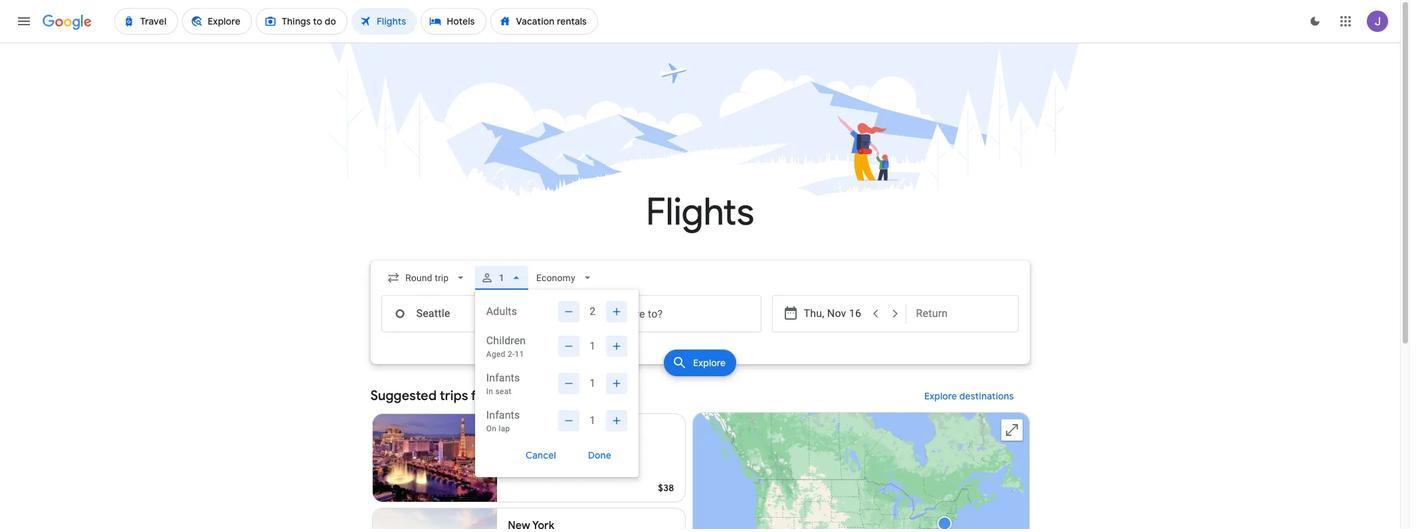 Task type: vqa. For each thing, say whether or not it's contained in the screenshot.


Task type: describe. For each thing, give the bounding box(es) containing it.
in
[[487, 387, 494, 396]]

dec
[[508, 439, 524, 450]]

destinations
[[960, 390, 1014, 402]]

suggested trips from seattle
[[371, 388, 547, 404]]

explore button
[[664, 350, 737, 376]]

2 for 2 hr 40 min
[[568, 453, 574, 463]]

2-
[[508, 350, 515, 359]]

40
[[587, 453, 598, 463]]

explore for explore
[[693, 357, 726, 369]]

lap
[[499, 424, 510, 433]]

9 – 16
[[527, 439, 553, 450]]

explore destinations button
[[909, 380, 1030, 412]]

Departure text field
[[804, 296, 865, 332]]

done
[[588, 449, 612, 461]]

Flight search field
[[360, 261, 1041, 477]]

flights
[[646, 189, 755, 236]]

aged
[[487, 350, 506, 359]]

las vegas dec 9 – 16
[[508, 425, 557, 450]]

explore for explore destinations
[[925, 390, 957, 402]]

adults
[[487, 305, 517, 318]]

on
[[487, 424, 497, 433]]

infants for infants on lap
[[487, 409, 520, 422]]

suggested trips from seattle region
[[371, 380, 1030, 529]]

1 for children aged 2-11
[[590, 340, 596, 352]]

11
[[515, 350, 524, 359]]

seattle
[[504, 388, 547, 404]]

las
[[508, 425, 525, 438]]

Where to? text field
[[574, 295, 762, 332]]

seat
[[496, 387, 512, 396]]

Return text field
[[917, 296, 1008, 332]]

done button
[[572, 445, 627, 466]]

number of passengers dialog
[[475, 290, 639, 477]]



Task type: locate. For each thing, give the bounding box(es) containing it.
children
[[487, 334, 526, 347]]

explore down where to? text field on the bottom of page
[[693, 357, 726, 369]]

1
[[499, 273, 505, 283], [590, 340, 596, 352], [590, 377, 596, 390], [590, 414, 596, 427]]

suggested
[[371, 388, 437, 404]]

0 horizontal spatial explore
[[693, 357, 726, 369]]

trips
[[440, 388, 468, 404]]

main menu image
[[16, 13, 32, 29]]

explore destinations
[[925, 390, 1014, 402]]

1 for infants in seat
[[590, 377, 596, 390]]

2 hr 40 min
[[568, 453, 616, 463]]

2 infants from the top
[[487, 409, 520, 422]]

infants in seat
[[487, 372, 520, 396]]

38 US dollars text field
[[658, 482, 674, 494]]

change appearance image
[[1300, 5, 1332, 37]]

nonstop
[[524, 453, 560, 463]]

1 infants from the top
[[487, 372, 520, 384]]

children aged 2-11
[[487, 334, 526, 359]]

2
[[590, 305, 596, 318], [568, 453, 574, 463]]

1 horizontal spatial explore
[[925, 390, 957, 402]]

1 vertical spatial infants
[[487, 409, 520, 422]]

cancel button
[[510, 445, 572, 466]]

$38
[[658, 482, 674, 494]]

min
[[600, 453, 616, 463]]

None field
[[381, 266, 473, 290], [531, 266, 599, 290], [381, 266, 473, 290], [531, 266, 599, 290]]

explore inside explore destinations button
[[925, 390, 957, 402]]

0 horizontal spatial 2
[[568, 453, 574, 463]]

1 button
[[475, 262, 528, 294]]

infants for infants in seat
[[487, 372, 520, 384]]

hr
[[576, 453, 585, 463]]

infants up 'lap'
[[487, 409, 520, 422]]

2 for 2
[[590, 305, 596, 318]]

1 vertical spatial 2
[[568, 453, 574, 463]]

infants
[[487, 372, 520, 384], [487, 409, 520, 422]]

infants on lap
[[487, 409, 520, 433]]

from
[[471, 388, 501, 404]]

2 inside suggested trips from seattle region
[[568, 453, 574, 463]]

explore
[[693, 357, 726, 369], [925, 390, 957, 402]]

0 vertical spatial explore
[[693, 357, 726, 369]]

explore inside explore button
[[693, 357, 726, 369]]

1 horizontal spatial 2
[[590, 305, 596, 318]]

0 vertical spatial infants
[[487, 372, 520, 384]]

explore left destinations
[[925, 390, 957, 402]]

2 inside number of passengers dialog
[[590, 305, 596, 318]]

cancel
[[526, 449, 556, 461]]

1 inside popup button
[[499, 273, 505, 283]]

vegas
[[527, 425, 557, 438]]

0 vertical spatial 2
[[590, 305, 596, 318]]

1 vertical spatial explore
[[925, 390, 957, 402]]

1 for infants on lap
[[590, 414, 596, 427]]

infants up seat
[[487, 372, 520, 384]]



